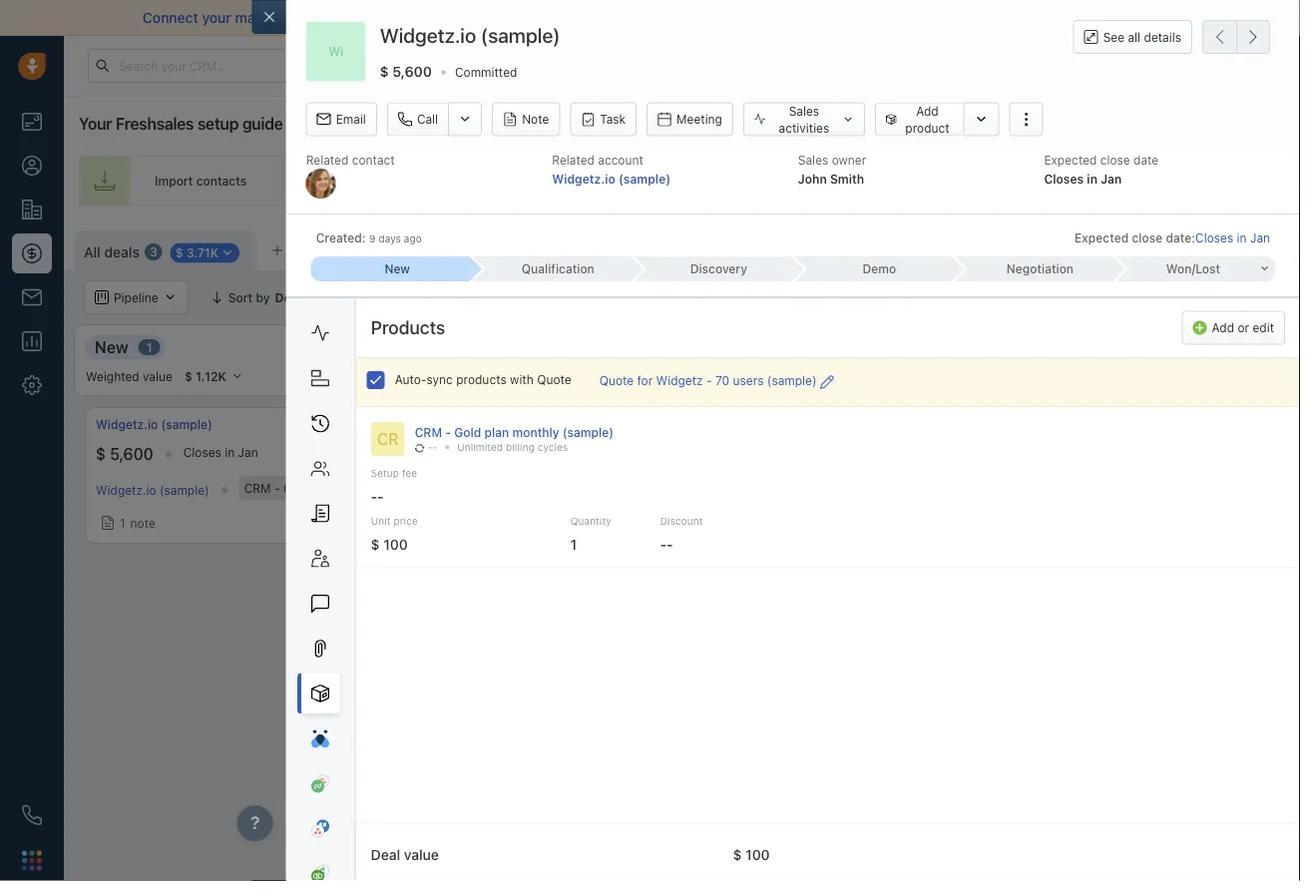 Task type: vqa. For each thing, say whether or not it's contained in the screenshot.
the left the reminder,
no



Task type: locate. For each thing, give the bounding box(es) containing it.
quotas and forecasting link
[[1014, 280, 1190, 314]]

add or edit button
[[1182, 311, 1285, 345]]

1 horizontal spatial close
[[1132, 231, 1163, 245]]

add inside add product
[[916, 104, 939, 118]]

1 horizontal spatial new
[[385, 262, 410, 276]]

all left 3
[[84, 244, 101, 260]]

0 horizontal spatial jan
[[238, 445, 258, 459]]

related down email button on the top
[[306, 153, 349, 167]]

quote
[[537, 373, 571, 387], [599, 374, 634, 388]]

your for mailbox
[[202, 9, 231, 26]]

1 horizontal spatial your
[[671, 174, 697, 188]]

monthly inside the 'widgetz.io (sample)' dialog
[[512, 425, 559, 439]]

deal
[[371, 846, 400, 863]]

1 0 from the left
[[833, 340, 841, 354]]

email
[[336, 112, 366, 126]]

(sample) up the nov
[[562, 425, 614, 439]]

quote for widgetz - 70 users (sample)
[[599, 374, 817, 388]]

sales owner john smith
[[798, 153, 866, 185]]

settings button
[[952, 230, 1039, 264]]

0
[[833, 340, 841, 354], [1111, 340, 1119, 354]]

1 up 'with' at the top of page
[[531, 340, 537, 354]]

import left contacts
[[155, 174, 193, 188]]

import
[[155, 174, 193, 188], [1076, 240, 1114, 254]]

demo down the quotas
[[1049, 337, 1093, 356]]

1 vertical spatial add
[[1229, 240, 1252, 254]]

0 horizontal spatial 0
[[833, 340, 841, 354]]

expected close date: closes in jan
[[1075, 231, 1270, 245]]

0 down the quotas and forecasting link
[[1111, 340, 1119, 354]]

contacts
[[196, 174, 247, 188]]

9
[[369, 233, 376, 244]]

$ 100
[[420, 445, 462, 464], [733, 846, 770, 863]]

0 vertical spatial qualification
[[522, 262, 594, 276]]

1 down quantity
[[570, 536, 577, 552]]

0 horizontal spatial gold
[[283, 481, 310, 495]]

deals inside import deals button
[[1118, 240, 1149, 254]]

unit price $ 100
[[371, 515, 418, 552]]

gold
[[454, 425, 481, 439], [283, 481, 310, 495]]

1 left filter
[[385, 290, 390, 304]]

plan left setup fee --
[[313, 481, 337, 495]]

container_wx8msf4aqz5i3rn1 image right applied
[[493, 290, 507, 304]]

0 horizontal spatial sync
[[427, 373, 453, 387]]

related left account
[[552, 153, 595, 167]]

1 horizontal spatial crm
[[415, 425, 442, 439]]

1 horizontal spatial plan
[[484, 425, 509, 439]]

0 vertical spatial widgetz.io (sample) link
[[552, 171, 671, 185]]

0 vertical spatial jan
[[1101, 171, 1122, 185]]

1 vertical spatial all
[[515, 290, 529, 304]]

all deals 3
[[84, 244, 157, 260]]

0 horizontal spatial deal
[[533, 290, 557, 304]]

(sample)
[[481, 23, 560, 47], [619, 171, 671, 185], [767, 374, 817, 388], [161, 418, 212, 432], [476, 418, 528, 432], [562, 425, 614, 439], [389, 481, 439, 495], [160, 483, 209, 497]]

discovery down team
[[690, 262, 747, 276]]

1 vertical spatial container_wx8msf4aqz5i3rn1 image
[[101, 516, 115, 530]]

13
[[288, 243, 302, 257]]

qualification up products
[[418, 337, 513, 356]]

auto-
[[395, 373, 427, 387]]

0 vertical spatial $ 5,600
[[380, 63, 432, 80]]

sales inside the sales owner john smith
[[798, 153, 828, 167]]

sync
[[572, 9, 603, 26], [427, 373, 453, 387]]

1 horizontal spatial container_wx8msf4aqz5i3rn1 image
[[493, 290, 507, 304]]

2 vertical spatial widgetz.io (sample)
[[96, 483, 209, 497]]

container_wx8msf4aqz5i3rn1 image
[[962, 240, 976, 254], [363, 290, 377, 304], [493, 290, 507, 304]]

acme inc (sample) link
[[420, 416, 528, 433]]

widgetz.io (sample) link down account
[[552, 171, 671, 185]]

container_wx8msf4aqz5i3rn1 image inside 'settings' popup button
[[962, 240, 976, 254]]

1 horizontal spatial 0
[[1111, 340, 1119, 354]]

add up search field
[[1229, 240, 1252, 254]]

5,600 inside the 'widgetz.io (sample)' dialog
[[392, 63, 432, 80]]

1 horizontal spatial deals
[[1118, 240, 1149, 254]]

1 horizontal spatial $ 5,600
[[380, 63, 432, 80]]

1 inside button
[[385, 290, 390, 304]]

add inside button
[[1229, 240, 1252, 254]]

container_wx8msf4aqz5i3rn1 image inside the quotas and forecasting link
[[1014, 290, 1028, 304]]

widgetz.io (sample) up note
[[96, 483, 209, 497]]

widgetz.io
[[380, 23, 476, 47], [552, 171, 615, 185], [96, 418, 158, 432], [96, 483, 156, 497]]

deal
[[1256, 240, 1280, 254], [533, 290, 557, 304]]

expected
[[1044, 153, 1097, 167], [1075, 231, 1129, 245]]

1 vertical spatial and
[[1078, 290, 1099, 304]]

0 horizontal spatial import
[[155, 174, 193, 188]]

see
[[1103, 30, 1125, 44]]

your
[[202, 9, 231, 26], [671, 174, 697, 188]]

0 horizontal spatial your
[[202, 9, 231, 26]]

add left or
[[1212, 321, 1234, 335]]

0 vertical spatial crm - gold plan monthly (sample)
[[415, 425, 614, 439]]

see all details
[[1103, 30, 1181, 44]]

all deals link
[[84, 242, 140, 262]]

deal inside "button"
[[533, 290, 557, 304]]

gold up unlimited
[[454, 425, 481, 439]]

monthly down setup
[[340, 481, 386, 495]]

conversations.
[[662, 9, 759, 26]]

sales for sales owner john smith
[[798, 153, 828, 167]]

note
[[522, 112, 549, 126]]

0 horizontal spatial container_wx8msf4aqz5i3rn1 image
[[101, 516, 115, 530]]

products
[[456, 373, 507, 387]]

1 vertical spatial plan
[[313, 481, 337, 495]]

0 vertical spatial plan
[[484, 425, 509, 439]]

add up product
[[916, 104, 939, 118]]

1 note
[[120, 516, 155, 530]]

start
[[1069, 9, 1100, 26]]

Search field
[[1192, 280, 1292, 314]]

sales for sales activities
[[789, 104, 819, 118]]

1 vertical spatial 100
[[383, 536, 408, 552]]

0 horizontal spatial all
[[84, 244, 101, 260]]

$
[[380, 63, 389, 80], [96, 445, 106, 464], [420, 445, 430, 464], [371, 536, 380, 552], [733, 846, 742, 863]]

gold inside the 'widgetz.io (sample)' dialog
[[454, 425, 481, 439]]

your left team
[[671, 174, 697, 188]]

0 horizontal spatial $ 100
[[420, 445, 462, 464]]

2 to from the left
[[1052, 9, 1066, 26]]

1 horizontal spatial deal
[[1256, 240, 1280, 254]]

0 vertical spatial expected
[[1044, 153, 1097, 167]]

0 down demo link
[[833, 340, 841, 354]]

close inside 'expected close date closes in jan'
[[1100, 153, 1130, 167]]

widgetz.io (sample) up the committed
[[380, 23, 560, 47]]

your for team
[[671, 174, 697, 188]]

container_wx8msf4aqz5i3rn1 image left 1 note
[[101, 516, 115, 530]]

container_wx8msf4aqz5i3rn1 image inside all deal owners "button"
[[493, 290, 507, 304]]

1 vertical spatial expected
[[1075, 231, 1129, 245]]

2-
[[528, 9, 542, 26]]

new down o
[[385, 262, 410, 276]]

1 horizontal spatial related
[[552, 153, 595, 167]]

1 horizontal spatial jan
[[1101, 171, 1122, 185]]

discovery
[[690, 262, 747, 276], [740, 337, 815, 356]]

1 horizontal spatial $ 100
[[733, 846, 770, 863]]

container_wx8msf4aqz5i3rn1 image
[[1014, 290, 1028, 304], [101, 516, 115, 530]]

0 horizontal spatial $ 5,600
[[96, 445, 153, 464]]

1 vertical spatial new
[[95, 337, 128, 356]]

related for related contact
[[306, 153, 349, 167]]

deals left 3
[[104, 244, 140, 260]]

widgetz.io (sample) dialog
[[252, 0, 1300, 881]]

1 vertical spatial sync
[[427, 373, 453, 387]]

new down all deals link
[[95, 337, 128, 356]]

of
[[607, 9, 620, 26]]

- inside 'quote for widgetz - 70 users (sample)' link
[[706, 374, 712, 388]]

for
[[637, 374, 653, 388]]

5,600 up call button
[[392, 63, 432, 80]]

quantity 1
[[570, 515, 611, 552]]

sales activities button
[[743, 102, 875, 136], [743, 102, 865, 136]]

1 horizontal spatial 5,600
[[392, 63, 432, 80]]

cycles
[[538, 442, 568, 453]]

container_wx8msf4aqz5i3rn1 image left settings
[[962, 240, 976, 254]]

sales up activities
[[789, 104, 819, 118]]

0 vertical spatial deal
[[1256, 240, 1280, 254]]

0 vertical spatial import
[[155, 174, 193, 188]]

closes inside 'expected close date closes in jan'
[[1044, 171, 1084, 185]]

your left the mailbox on the top left of page
[[202, 9, 231, 26]]

add product
[[905, 104, 950, 135]]

container_wx8msf4aqz5i3rn1 image inside 1 filter applied button
[[363, 290, 377, 304]]

2 vertical spatial add
[[1212, 321, 1234, 335]]

demo
[[863, 262, 896, 276], [1049, 337, 1093, 356]]

all deal owners button
[[480, 280, 615, 314]]

your freshsales setup guide
[[79, 114, 283, 133]]

add for add deal
[[1229, 240, 1252, 254]]

widgetz.io (sample) link up "closes in jan"
[[96, 416, 212, 433]]

--
[[428, 442, 437, 453]]

widgetz.io (sample) up "closes in jan"
[[96, 418, 212, 432]]

crm - gold plan monthly (sample) up unlimited billing cycles
[[415, 425, 614, 439]]

add inside button
[[1212, 321, 1234, 335]]

crm - gold plan monthly (sample) inside the 'widgetz.io (sample)' dialog
[[415, 425, 614, 439]]

to right the mailbox on the top left of page
[[290, 9, 303, 26]]

quote right 'with' at the top of page
[[537, 373, 571, 387]]

deals for all
[[104, 244, 140, 260]]

crm - gold plan monthly (sample) down setup
[[244, 481, 439, 495]]

1 horizontal spatial demo
[[1049, 337, 1093, 356]]

0 vertical spatial 100
[[434, 445, 462, 464]]

0 vertical spatial discovery
[[690, 262, 747, 276]]

and left enable
[[451, 9, 476, 26]]

close left date
[[1100, 153, 1130, 167]]

so
[[933, 9, 948, 26]]

container_wx8msf4aqz5i3rn1 image for 1
[[101, 516, 115, 530]]

quote left the for
[[599, 374, 634, 388]]

$ 5,600 up 1 note
[[96, 445, 153, 464]]

fee
[[402, 467, 417, 479]]

1 horizontal spatial quote
[[599, 374, 634, 388]]

jan inside 'expected close date closes in jan'
[[1101, 171, 1122, 185]]

1 vertical spatial your
[[671, 174, 697, 188]]

expected left date
[[1044, 153, 1097, 167]]

sync left of
[[572, 9, 603, 26]]

2 horizontal spatial 100
[[746, 846, 770, 863]]

deals left the date:
[[1118, 240, 1149, 254]]

new link
[[311, 256, 472, 281]]

1 vertical spatial $ 100
[[733, 846, 770, 863]]

(sample) down fee
[[389, 481, 439, 495]]

2 vertical spatial 100
[[746, 846, 770, 863]]

discovery up users
[[740, 337, 815, 356]]

0 horizontal spatial 5,600
[[110, 445, 153, 464]]

container_wx8msf4aqz5i3rn1 image down new link
[[363, 290, 377, 304]]

0 vertical spatial crm
[[415, 425, 442, 439]]

import up the quotas and forecasting
[[1076, 240, 1114, 254]]

discount
[[660, 515, 703, 527]]

qualification up all deal owners
[[522, 262, 594, 276]]

discovery inside the 'widgetz.io (sample)' dialog
[[690, 262, 747, 276]]

to
[[290, 9, 303, 26], [1052, 9, 1066, 26]]

enable
[[480, 9, 524, 26]]

demo down smith
[[863, 262, 896, 276]]

1 related from the left
[[306, 153, 349, 167]]

owner
[[832, 153, 866, 167]]

expected inside 'expected close date closes in jan'
[[1044, 153, 1097, 167]]

1 horizontal spatial qualification
[[522, 262, 594, 276]]

new inside the 'widgetz.io (sample)' dialog
[[385, 262, 410, 276]]

gold left setup fee --
[[283, 481, 310, 495]]

deal up search field
[[1256, 240, 1280, 254]]

(sample) inside 'link'
[[161, 418, 212, 432]]

deal down qualification link
[[533, 290, 557, 304]]

sync left products
[[427, 373, 453, 387]]

2 vertical spatial jan
[[238, 445, 258, 459]]

o
[[381, 243, 391, 257]]

widgetz.io (sample) inside dialog
[[380, 23, 560, 47]]

created: 9 days ago
[[316, 231, 422, 245]]

quotas
[[1033, 290, 1074, 304]]

1 horizontal spatial and
[[1078, 290, 1099, 304]]

activities
[[779, 121, 829, 135]]

add
[[916, 104, 939, 118], [1229, 240, 1252, 254], [1212, 321, 1234, 335]]

1 vertical spatial $ 5,600
[[96, 445, 153, 464]]

related for related account widgetz.io (sample)
[[552, 153, 595, 167]]

1 vertical spatial widgetz.io (sample) link
[[96, 416, 212, 433]]

0 horizontal spatial deals
[[104, 244, 140, 260]]

0 vertical spatial 5,600
[[392, 63, 432, 80]]

to left start
[[1052, 9, 1066, 26]]

1 horizontal spatial gold
[[454, 425, 481, 439]]

expected for expected close date:
[[1075, 231, 1129, 245]]

or
[[1238, 321, 1249, 335]]

1 horizontal spatial monthly
[[512, 425, 559, 439]]

1 vertical spatial sales
[[798, 153, 828, 167]]

discovery link
[[632, 256, 793, 281]]

container_wx8msf4aqz5i3rn1 image for quotas and forecasting
[[1014, 290, 1028, 304]]

$ inside unit price $ 100
[[371, 536, 380, 552]]

widgetz.io (sample) link up note
[[96, 483, 209, 497]]

import inside button
[[1076, 240, 1114, 254]]

0 vertical spatial container_wx8msf4aqz5i3rn1 image
[[1014, 290, 1028, 304]]

widgetz.io inside related account widgetz.io (sample)
[[552, 171, 615, 185]]

connect your mailbox to improve deliverability and enable 2-way sync of email conversations.
[[143, 9, 759, 26]]

sales inside sales activities
[[789, 104, 819, 118]]

smith
[[830, 171, 864, 185]]

0 horizontal spatial container_wx8msf4aqz5i3rn1 image
[[363, 290, 377, 304]]

1 vertical spatial close
[[1132, 231, 1163, 245]]

0 vertical spatial your
[[202, 9, 231, 26]]

2 horizontal spatial jan
[[1250, 231, 1270, 245]]

5,600 up 1 note
[[110, 445, 153, 464]]

(sample) up "closes in jan"
[[161, 418, 212, 432]]

1 vertical spatial monthly
[[340, 481, 386, 495]]

all for deals
[[84, 244, 101, 260]]

$ 100 inside the 'widgetz.io (sample)' dialog
[[733, 846, 770, 863]]

-
[[706, 374, 712, 388], [445, 425, 451, 439], [428, 442, 432, 453], [432, 442, 437, 453], [274, 481, 280, 495], [371, 488, 377, 504], [377, 488, 384, 504], [660, 536, 667, 552], [667, 536, 673, 552]]

close for date
[[1100, 153, 1130, 167]]

monthly up closes in nov
[[512, 425, 559, 439]]

sales up john
[[798, 153, 828, 167]]

(sample) up the committed
[[481, 23, 560, 47]]

$ 5,600 up call button
[[380, 63, 432, 80]]

plan up unlimited billing cycles
[[484, 425, 509, 439]]

0 vertical spatial widgetz.io (sample)
[[380, 23, 560, 47]]

1
[[385, 290, 390, 304], [146, 340, 152, 354], [531, 340, 537, 354], [120, 516, 125, 530], [570, 536, 577, 552]]

1 horizontal spatial to
[[1052, 9, 1066, 26]]

inc
[[456, 418, 473, 432]]

0 vertical spatial gold
[[454, 425, 481, 439]]

deal for add
[[1256, 240, 1280, 254]]

container_wx8msf4aqz5i3rn1 image down negotiation link
[[1014, 290, 1028, 304]]

1 horizontal spatial import
[[1076, 240, 1114, 254]]

1 horizontal spatial sync
[[572, 9, 603, 26]]

crm - gold plan monthly (sample) link
[[415, 425, 614, 439]]

2 related from the left
[[552, 153, 595, 167]]

0 vertical spatial close
[[1100, 153, 1130, 167]]

quote for widgetz - 70 users (sample) link
[[599, 372, 834, 392]]

container_wx8msf4aqz5i3rn1 image for all deal owners
[[493, 290, 507, 304]]

2 horizontal spatial container_wx8msf4aqz5i3rn1 image
[[962, 240, 976, 254]]

1 filter applied
[[385, 290, 467, 304]]

and right the quotas
[[1078, 290, 1099, 304]]

expected up the quotas and forecasting
[[1075, 231, 1129, 245]]

jan
[[1101, 171, 1122, 185], [1250, 231, 1270, 245], [238, 445, 258, 459]]

account
[[598, 153, 643, 167]]

0 horizontal spatial 100
[[383, 536, 408, 552]]

crm up the --
[[415, 425, 442, 439]]

1 vertical spatial import
[[1076, 240, 1114, 254]]

related inside related account widgetz.io (sample)
[[552, 153, 595, 167]]

close left the date:
[[1132, 231, 1163, 245]]

(sample) down account
[[619, 171, 671, 185]]

0 vertical spatial sales
[[789, 104, 819, 118]]

0 for demo
[[1111, 340, 1119, 354]]

price
[[394, 515, 418, 527]]

0 horizontal spatial to
[[290, 9, 303, 26]]

0 vertical spatial and
[[451, 9, 476, 26]]

meeting
[[677, 112, 722, 126]]

all down qualification link
[[515, 290, 529, 304]]

in inside 'expected close date closes in jan'
[[1087, 171, 1098, 185]]

deal inside button
[[1256, 240, 1280, 254]]

2 0 from the left
[[1111, 340, 1119, 354]]

acme inc (sample)
[[420, 418, 528, 432]]

0 vertical spatial monthly
[[512, 425, 559, 439]]

crm down "closes in jan"
[[244, 481, 271, 495]]

plan inside the 'widgetz.io (sample)' dialog
[[484, 425, 509, 439]]

mailbox
[[235, 9, 286, 26]]

all inside "button"
[[515, 290, 529, 304]]

unlimited
[[457, 442, 503, 453]]



Task type: describe. For each thing, give the bounding box(es) containing it.
13 more... button
[[260, 236, 357, 264]]

quote inside 'quote for widgetz - 70 users (sample)' link
[[599, 374, 634, 388]]

discount --
[[660, 515, 703, 552]]

so you don't have to start from scratch.
[[933, 9, 1192, 26]]

0 horizontal spatial new
[[95, 337, 128, 356]]

widgetz
[[656, 374, 703, 388]]

products
[[371, 317, 445, 338]]

0 vertical spatial $ 100
[[420, 445, 462, 464]]

with
[[510, 373, 534, 387]]

1 inside quantity 1
[[570, 536, 577, 552]]

connect
[[143, 9, 198, 26]]

0 horizontal spatial plan
[[313, 481, 337, 495]]

demo inside the 'widgetz.io (sample)' dialog
[[863, 262, 896, 276]]

crm inside the 'widgetz.io (sample)' dialog
[[415, 425, 442, 439]]

won / lost
[[1166, 262, 1220, 276]]

import deals
[[1076, 240, 1149, 254]]

deal value
[[371, 846, 439, 863]]

email button
[[306, 102, 377, 136]]

quantity
[[570, 515, 611, 527]]

all deal owners
[[515, 290, 602, 304]]

jan for expected close date: closes in jan
[[1250, 231, 1270, 245]]

0 for discovery
[[833, 340, 841, 354]]

users
[[733, 374, 764, 388]]

your
[[79, 114, 112, 133]]

days
[[379, 233, 401, 244]]

close image
[[1270, 13, 1280, 23]]

0 vertical spatial sync
[[572, 9, 603, 26]]

add product button
[[875, 102, 964, 136]]

0 horizontal spatial and
[[451, 9, 476, 26]]

phone image
[[22, 805, 42, 825]]

ago
[[404, 233, 422, 244]]

Search your CRM... text field
[[88, 49, 287, 83]]

owners
[[560, 290, 602, 304]]

wi
[[328, 44, 343, 58]]

email
[[624, 9, 659, 26]]

expected for expected close date
[[1044, 153, 1097, 167]]

(sample) inside related account widgetz.io (sample)
[[619, 171, 671, 185]]

connect your mailbox link
[[143, 9, 290, 26]]

setup
[[371, 467, 399, 479]]

sync inside the 'widgetz.io (sample)' dialog
[[427, 373, 453, 387]]

call
[[417, 112, 438, 126]]

deal for all
[[533, 290, 557, 304]]

import deals button
[[1049, 230, 1159, 264]]

1 left note
[[120, 516, 125, 530]]

closes in jan
[[183, 445, 258, 459]]

quotas and forecasting
[[1033, 290, 1170, 304]]

team
[[700, 174, 729, 188]]

import contacts
[[155, 174, 247, 188]]

1 down 3
[[146, 340, 152, 354]]

add for add product
[[916, 104, 939, 118]]

1 horizontal spatial 100
[[434, 445, 462, 464]]

note
[[130, 516, 155, 530]]

add deal button
[[1203, 230, 1290, 264]]

created:
[[316, 231, 366, 245]]

0 horizontal spatial quote
[[537, 373, 571, 387]]

100 inside unit price $ 100
[[383, 536, 408, 552]]

deliverability
[[363, 9, 448, 26]]

$ 5,600 inside the 'widgetz.io (sample)' dialog
[[380, 63, 432, 80]]

invite your team
[[637, 174, 729, 188]]

email image
[[1103, 58, 1117, 74]]

improve
[[307, 9, 360, 26]]

1 vertical spatial qualification
[[418, 337, 513, 356]]

acme
[[420, 418, 453, 432]]

close for date:
[[1132, 231, 1163, 245]]

meeting button
[[647, 102, 733, 136]]

(sample) down "closes in jan"
[[160, 483, 209, 497]]

invite your team link
[[561, 156, 786, 206]]

closes in nov
[[492, 445, 568, 459]]

widgetz.io (sample) link inside dialog
[[552, 171, 671, 185]]

lost
[[1196, 262, 1220, 276]]

⌘
[[367, 243, 378, 257]]

freshworks switcher image
[[22, 850, 42, 870]]

1 filter applied button
[[350, 280, 480, 314]]

1 vertical spatial 5,600
[[110, 445, 153, 464]]

more...
[[305, 243, 346, 257]]

add for add or edit
[[1212, 321, 1234, 335]]

(sample) right users
[[767, 374, 817, 388]]

1 vertical spatial widgetz.io (sample)
[[96, 418, 212, 432]]

auto-sync products with quote
[[395, 373, 571, 387]]

related contact
[[306, 153, 395, 167]]

3
[[150, 245, 157, 259]]

import contacts link
[[79, 156, 283, 206]]

⌘ o
[[367, 243, 391, 257]]

add or edit
[[1212, 321, 1274, 335]]

guide
[[242, 114, 283, 133]]

freshsales
[[116, 114, 194, 133]]

contact
[[352, 153, 395, 167]]

you
[[952, 9, 976, 26]]

0 horizontal spatial monthly
[[340, 481, 386, 495]]

task
[[600, 112, 626, 126]]

qualification inside the 'widgetz.io (sample)' dialog
[[522, 262, 594, 276]]

import deals group
[[1049, 230, 1193, 264]]

import for import contacts
[[155, 174, 193, 188]]

value
[[404, 846, 439, 863]]

(sample) up unlimited billing cycles
[[476, 418, 528, 432]]

have
[[1018, 9, 1049, 26]]

scratch.
[[1139, 9, 1192, 26]]

phone element
[[12, 795, 52, 835]]

forecasting
[[1102, 290, 1170, 304]]

negotiation
[[1007, 262, 1074, 276]]

1 vertical spatial discovery
[[740, 337, 815, 356]]

13 more...
[[288, 243, 346, 257]]

applied
[[424, 290, 467, 304]]

cr
[[377, 429, 399, 448]]

call button
[[387, 102, 448, 136]]

1 vertical spatial crm - gold plan monthly (sample)
[[244, 481, 439, 495]]

import for import deals
[[1076, 240, 1114, 254]]

0 horizontal spatial crm
[[244, 481, 271, 495]]

committed
[[455, 65, 517, 79]]

date
[[1134, 153, 1159, 167]]

nov
[[546, 445, 568, 459]]

2 vertical spatial widgetz.io (sample) link
[[96, 483, 209, 497]]

add deal
[[1229, 240, 1280, 254]]

from
[[1104, 9, 1135, 26]]

don't
[[979, 9, 1014, 26]]

deals for import
[[1118, 240, 1149, 254]]

setup fee --
[[371, 467, 417, 504]]

1 to from the left
[[290, 9, 303, 26]]

container_wx8msf4aqz5i3rn1 image for 1 filter applied
[[363, 290, 377, 304]]

jan for expected close date closes in jan
[[1101, 171, 1122, 185]]

1 vertical spatial gold
[[283, 481, 310, 495]]

details
[[1144, 30, 1181, 44]]

all for deal
[[515, 290, 529, 304]]



